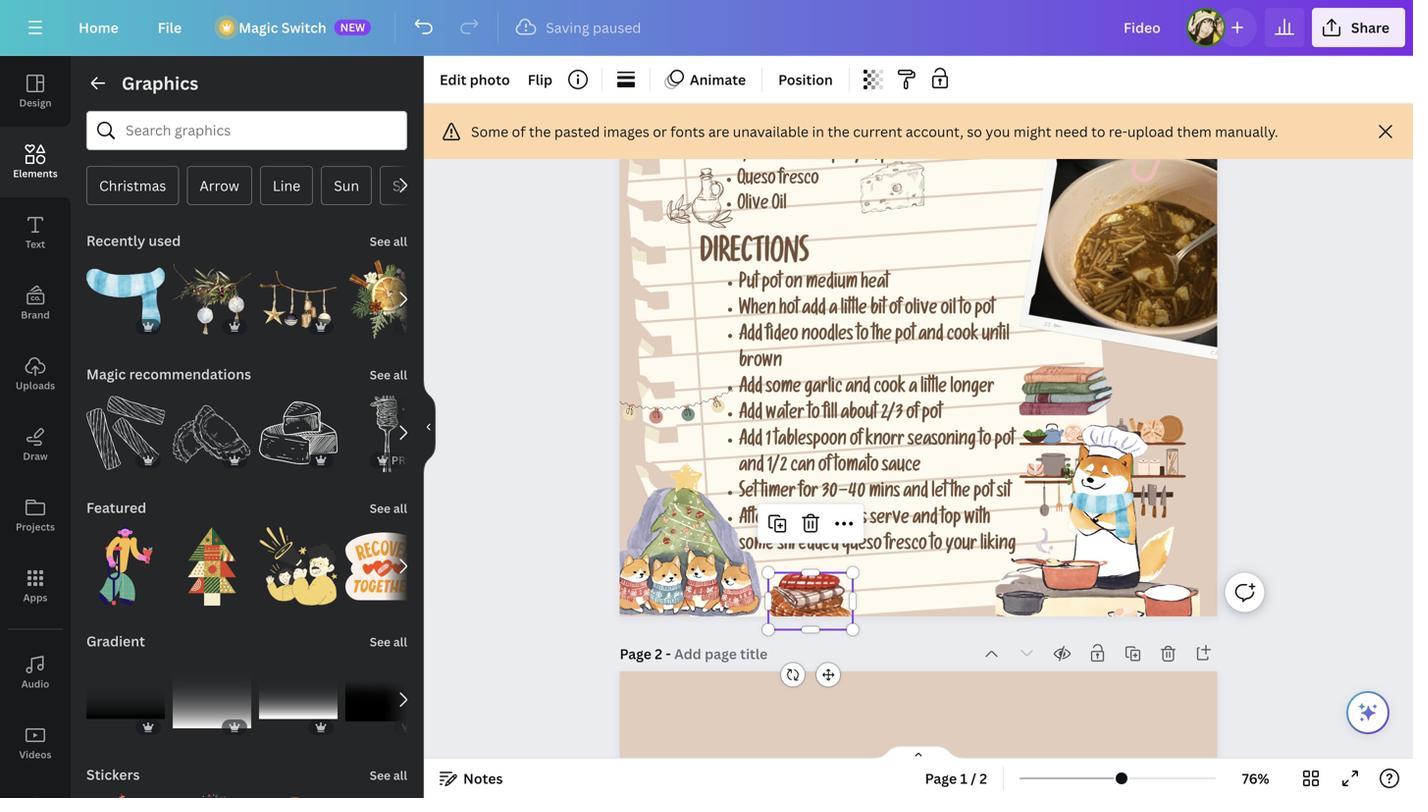 Task type: locate. For each thing, give the bounding box(es) containing it.
2/3 up knorr at the bottom right
[[881, 406, 903, 425]]

1 see all from the top
[[370, 233, 407, 249]]

text
[[25, 238, 45, 251]]

4 see all button from the top
[[368, 621, 409, 661]]

1 vertical spatial little
[[921, 380, 947, 399]]

page 1 / 2
[[925, 769, 988, 788]]

heat
[[861, 275, 889, 294]]

magic for magic recommendations
[[86, 365, 126, 383]]

0 vertical spatial page
[[620, 645, 652, 663]]

3 add from the top
[[739, 406, 763, 425]]

line button
[[260, 166, 313, 205]]

featured
[[86, 498, 146, 517]]

see all button down pro
[[368, 488, 409, 527]]

5 see all button from the top
[[368, 755, 409, 794]]

of right can
[[819, 458, 831, 477]]

some down brown at right top
[[766, 380, 802, 399]]

1 vertical spatial timer
[[797, 510, 832, 530]]

to down the in
[[817, 147, 829, 166]]

pot left the on
[[762, 275, 782, 294]]

2 see all button from the top
[[368, 354, 409, 394]]

1 vertical spatial magic
[[86, 365, 126, 383]]

square button
[[380, 166, 452, 205]]

0 vertical spatial magic
[[239, 18, 278, 37]]

1 vertical spatial 1
[[961, 769, 968, 788]]

1 horizontal spatial you
[[986, 122, 1011, 141]]

1 inside put pot on medium heat when hot add a little bit of olive oil to pot add fideo noodles to the pot and cook until brown add some garlic and cook a little longer add water to fill about 2/3 of pot add 1 tablespoon of knorr seasoning to pot and 1/2 can of tomato sauce set timer for 30-40 mins and let the pot sit after the timer ends serve and top with some shredded queso fresco to your liking
[[766, 432, 771, 451]]

see all button for recently used
[[368, 221, 409, 260]]

page left /
[[925, 769, 957, 788]]

see all button down the recover together typography "image"
[[368, 621, 409, 661]]

and left 1/2
[[739, 458, 764, 477]]

see all for stickers
[[370, 767, 407, 783]]

1 horizontal spatial cook
[[947, 327, 979, 347]]

1 horizontal spatial magic
[[239, 18, 278, 37]]

sun button
[[321, 166, 372, 205]]

pot up "sit"
[[995, 432, 1015, 451]]

little left longer
[[921, 380, 947, 399]]

you right so
[[986, 122, 1011, 141]]

1 horizontal spatial 2
[[980, 769, 988, 788]]

see all button down square
[[368, 221, 409, 260]]

4 add from the top
[[739, 432, 763, 451]]

see up black gradient image
[[370, 634, 391, 650]]

file
[[158, 18, 182, 37]]

christmas button
[[86, 166, 179, 205]]

3 see from the top
[[370, 500, 391, 516]]

0 vertical spatial 1
[[766, 432, 771, 451]]

1 vertical spatial you
[[854, 147, 878, 166]]

magic right uploads button
[[86, 365, 126, 383]]

cook
[[947, 327, 979, 347], [874, 380, 906, 399]]

current
[[853, 122, 903, 141]]

medium
[[806, 275, 858, 294]]

mins
[[869, 484, 900, 504]]

draw
[[23, 450, 48, 463]]

and left let
[[904, 484, 929, 504]]

see all button left hide image
[[368, 354, 409, 394]]

cook down oil
[[947, 327, 979, 347]]

of
[[512, 122, 526, 141], [762, 147, 774, 166], [889, 301, 902, 320], [907, 406, 919, 425], [850, 432, 863, 451], [819, 458, 831, 477]]

0 horizontal spatial little
[[841, 301, 867, 320]]

2/3 up queso on the top right of page
[[738, 147, 759, 166]]

2 see all from the top
[[370, 367, 407, 383]]

1 vertical spatial page
[[925, 769, 957, 788]]

1 vertical spatial 2
[[980, 769, 988, 788]]

oil
[[772, 197, 787, 215]]

1 all from the top
[[394, 233, 407, 249]]

see down black gradient image
[[370, 767, 391, 783]]

4 see all from the top
[[370, 634, 407, 650]]

1 add from the top
[[739, 327, 763, 347]]

you down some of the pasted images or fonts are unavailable in the current account, so you might need to re-upload them manually.
[[854, 147, 878, 166]]

see all down black gradient image
[[370, 767, 407, 783]]

unavailable
[[733, 122, 809, 141]]

cook up about
[[874, 380, 906, 399]]

water
[[777, 147, 814, 166], [766, 406, 805, 425]]

file button
[[142, 8, 198, 47]]

after
[[739, 510, 771, 530]]

2 right /
[[980, 769, 988, 788]]

group
[[86, 248, 165, 339], [173, 248, 251, 339], [259, 260, 338, 339], [346, 260, 424, 339], [86, 382, 165, 472], [259, 382, 338, 472], [173, 394, 251, 472], [86, 515, 165, 606], [173, 515, 251, 606], [259, 527, 338, 606], [346, 527, 424, 606], [173, 649, 251, 739], [86, 661, 165, 739], [259, 661, 338, 739], [346, 661, 424, 739], [173, 782, 251, 798], [86, 794, 165, 798], [259, 794, 338, 798], [346, 794, 424, 798]]

all up black gradient image
[[394, 634, 407, 650]]

all down pro
[[394, 500, 407, 516]]

elements button
[[0, 127, 71, 197]]

timer down the 'for'
[[797, 510, 832, 530]]

your
[[946, 537, 977, 556]]

5 see from the top
[[370, 767, 391, 783]]

1 vertical spatial water
[[766, 406, 805, 425]]

1 vertical spatial fresco
[[885, 537, 927, 556]]

magic inside button
[[86, 365, 126, 383]]

Design title text field
[[1108, 8, 1179, 47]]

see all
[[370, 233, 407, 249], [370, 367, 407, 383], [370, 500, 407, 516], [370, 634, 407, 650], [370, 767, 407, 783]]

hot
[[779, 301, 799, 320]]

flip button
[[520, 64, 561, 95]]

0 vertical spatial 2/3
[[738, 147, 759, 166]]

put pot on medium heat when hot add a little bit of olive oil to pot add fideo noodles to the pot and cook until brown add some garlic and cook a little longer add water to fill about 2/3 of pot add 1 tablespoon of knorr seasoning to pot and 1/2 can of tomato sauce set timer for 30-40 mins and let the pot sit after the timer ends serve and top with some shredded queso fresco to your liking
[[739, 275, 1016, 556]]

christmas bouquet with dried orange. image
[[346, 260, 424, 339]]

watercolor  christmas decorated twig illustration image
[[173, 260, 251, 339]]

uploads button
[[0, 339, 71, 409]]

2/3 inside 2/3 of water to pot you pick queso fresco olive oil
[[738, 147, 759, 166]]

paused
[[593, 18, 641, 37]]

0 horizontal spatial magic
[[86, 365, 126, 383]]

fresco down serve on the bottom of page
[[885, 537, 927, 556]]

1 horizontal spatial a
[[909, 380, 918, 399]]

timer
[[761, 484, 796, 504], [797, 510, 832, 530]]

all for featured
[[394, 500, 407, 516]]

videos
[[19, 748, 52, 761]]

of down unavailable
[[762, 147, 774, 166]]

the right after
[[774, 510, 794, 530]]

3 all from the top
[[394, 500, 407, 516]]

see all down pro
[[370, 500, 407, 516]]

saving
[[546, 18, 590, 37]]

you
[[986, 122, 1011, 141], [854, 147, 878, 166]]

stickers
[[86, 765, 140, 784]]

a
[[829, 301, 838, 320], [909, 380, 918, 399]]

draw button
[[0, 409, 71, 480]]

and left top
[[913, 510, 938, 530]]

2/3
[[738, 147, 759, 166], [881, 406, 903, 425]]

2 see from the top
[[370, 367, 391, 383]]

see all button for magic recommendations
[[368, 354, 409, 394]]

0 vertical spatial 2
[[655, 645, 663, 663]]

queso
[[842, 537, 882, 556]]

0 horizontal spatial page
[[620, 645, 652, 663]]

0 horizontal spatial fresco
[[779, 172, 819, 191]]

see up the recover together typography "image"
[[370, 500, 391, 516]]

page inside "button"
[[925, 769, 957, 788]]

to left fill at the right of page
[[808, 406, 820, 425]]

0 horizontal spatial cook
[[874, 380, 906, 399]]

might
[[1014, 122, 1052, 141]]

fresco inside 2/3 of water to pot you pick queso fresco olive oil
[[779, 172, 819, 191]]

saving paused status
[[507, 16, 651, 39]]

brand button
[[0, 268, 71, 339]]

edit photo button
[[432, 64, 518, 95]]

christmas ornaments image
[[259, 260, 338, 339]]

notes button
[[432, 763, 511, 794]]

pick
[[881, 147, 907, 166]]

see for magic recommendations
[[370, 367, 391, 383]]

2
[[655, 645, 663, 663], [980, 769, 988, 788]]

pot down some of the pasted images or fonts are unavailable in the current account, so you might need to re-upload them manually.
[[832, 147, 851, 166]]

5 all from the top
[[394, 767, 407, 783]]

1 left /
[[961, 769, 968, 788]]

1 inside 'page 1 / 2' "button"
[[961, 769, 968, 788]]

edit photo
[[440, 70, 510, 89]]

0 horizontal spatial a
[[829, 301, 838, 320]]

1 vertical spatial 2/3
[[881, 406, 903, 425]]

0 horizontal spatial you
[[854, 147, 878, 166]]

uploads
[[16, 379, 55, 392]]

see all for magic recommendations
[[370, 367, 407, 383]]

magic inside main menu bar
[[239, 18, 278, 37]]

1 see all button from the top
[[368, 221, 409, 260]]

apps
[[23, 591, 47, 604]]

the
[[529, 122, 551, 141], [828, 122, 850, 141], [872, 327, 892, 347], [951, 484, 971, 504], [774, 510, 794, 530]]

recover together typography image
[[346, 527, 424, 606]]

1 see from the top
[[370, 233, 391, 249]]

let
[[932, 484, 948, 504]]

0 vertical spatial water
[[777, 147, 814, 166]]

fresco up oil
[[779, 172, 819, 191]]

magic left switch
[[239, 18, 278, 37]]

1 vertical spatial a
[[909, 380, 918, 399]]

oil
[[941, 301, 956, 320]]

some down after
[[739, 537, 775, 556]]

to left "re-"
[[1092, 122, 1106, 141]]

page left -
[[620, 645, 652, 663]]

0 vertical spatial a
[[829, 301, 838, 320]]

0 horizontal spatial 1
[[766, 432, 771, 451]]

see all up pro group
[[370, 367, 407, 383]]

add
[[739, 327, 763, 347], [739, 380, 763, 399], [739, 406, 763, 425], [739, 432, 763, 451]]

apps button
[[0, 551, 71, 621]]

put
[[739, 275, 759, 294]]

a right add
[[829, 301, 838, 320]]

them
[[1178, 122, 1212, 141]]

to
[[1092, 122, 1106, 141], [817, 147, 829, 166], [960, 301, 972, 320], [857, 327, 869, 347], [808, 406, 820, 425], [980, 432, 992, 451], [931, 537, 943, 556]]

water down the in
[[777, 147, 814, 166]]

0 vertical spatial timer
[[761, 484, 796, 504]]

timer down 1/2
[[761, 484, 796, 504]]

4 all from the top
[[394, 634, 407, 650]]

all for magic recommendations
[[394, 367, 407, 383]]

all left notes button
[[394, 767, 407, 783]]

see all up black gradient image
[[370, 634, 407, 650]]

1 horizontal spatial 2/3
[[881, 406, 903, 425]]

all down square button
[[394, 233, 407, 249]]

1 horizontal spatial little
[[921, 380, 947, 399]]

3 see all button from the top
[[368, 488, 409, 527]]

1
[[766, 432, 771, 451], [961, 769, 968, 788]]

see up christmas bouquet with dried orange. image
[[370, 233, 391, 249]]

see for featured
[[370, 500, 391, 516]]

gradient
[[86, 632, 145, 650]]

1 up 1/2
[[766, 432, 771, 451]]

new
[[340, 20, 365, 34]]

videos button
[[0, 708, 71, 779]]

1 horizontal spatial fresco
[[885, 537, 927, 556]]

see all button for featured
[[368, 488, 409, 527]]

4 see from the top
[[370, 634, 391, 650]]

switch
[[282, 18, 327, 37]]

see all button down black gradient image
[[368, 755, 409, 794]]

all left hide image
[[394, 367, 407, 383]]

notes
[[463, 769, 503, 788]]

magic switch
[[239, 18, 327, 37]]

1 horizontal spatial 1
[[961, 769, 968, 788]]

Search graphics search field
[[126, 112, 368, 149]]

3 see all from the top
[[370, 500, 407, 516]]

5 see all from the top
[[370, 767, 407, 783]]

fideo
[[766, 327, 799, 347]]

home link
[[63, 8, 134, 47]]

and up about
[[846, 380, 871, 399]]

76% button
[[1224, 763, 1288, 794]]

personified playful handicapped man with flowers image
[[86, 527, 165, 606]]

the down bit on the right
[[872, 327, 892, 347]]

0 vertical spatial fresco
[[779, 172, 819, 191]]

share button
[[1312, 8, 1406, 47]]

1 horizontal spatial page
[[925, 769, 957, 788]]

2 left -
[[655, 645, 663, 663]]

christmas
[[99, 176, 166, 195]]

a left longer
[[909, 380, 918, 399]]

recommendations
[[129, 365, 251, 383]]

2 inside "button"
[[980, 769, 988, 788]]

flip
[[528, 70, 553, 89]]

featured button
[[84, 488, 148, 527]]

re-
[[1109, 122, 1128, 141]]

water up tablespoon at right
[[766, 406, 805, 425]]

see up pro group
[[370, 367, 391, 383]]

little left bit on the right
[[841, 301, 867, 320]]

0 horizontal spatial 2/3
[[738, 147, 759, 166]]

0 vertical spatial cook
[[947, 327, 979, 347]]

page
[[620, 645, 652, 663], [925, 769, 957, 788]]

see all up christmas bouquet with dried orange. image
[[370, 233, 407, 249]]

all
[[394, 233, 407, 249], [394, 367, 407, 383], [394, 500, 407, 516], [394, 634, 407, 650], [394, 767, 407, 783]]

2 all from the top
[[394, 367, 407, 383]]



Task type: describe. For each thing, give the bounding box(es) containing it.
canva assistant image
[[1357, 701, 1380, 725]]

see for gradient
[[370, 634, 391, 650]]

76%
[[1242, 769, 1270, 788]]

some of the pasted images or fonts are unavailable in the current account, so you might need to re-upload them manually.
[[471, 122, 1279, 141]]

animate button
[[659, 64, 754, 95]]

see for recently used
[[370, 233, 391, 249]]

you inside 2/3 of water to pot you pick queso fresco olive oil
[[854, 147, 878, 166]]

with
[[965, 510, 991, 530]]

are
[[709, 122, 730, 141]]

1 horizontal spatial timer
[[797, 510, 832, 530]]

pot down olive
[[895, 327, 916, 347]]

page 2 -
[[620, 645, 675, 663]]

so
[[967, 122, 983, 141]]

used
[[149, 231, 181, 250]]

see all button for gradient
[[368, 621, 409, 661]]

pot left "sit"
[[974, 484, 994, 504]]

or
[[653, 122, 667, 141]]

tomato
[[834, 458, 879, 477]]

account,
[[906, 122, 964, 141]]

0 horizontal spatial timer
[[761, 484, 796, 504]]

to right noodles
[[857, 327, 869, 347]]

seasoning
[[908, 432, 976, 451]]

2 add from the top
[[739, 380, 763, 399]]

square
[[393, 176, 439, 195]]

brown
[[739, 353, 782, 373]]

all for recently used
[[394, 233, 407, 249]]

magic recommendations button
[[84, 354, 253, 394]]

add
[[802, 301, 826, 320]]

fill
[[823, 406, 838, 425]]

images
[[604, 122, 650, 141]]

pro group
[[346, 394, 424, 472]]

noodles
[[802, 327, 854, 347]]

main menu bar
[[0, 0, 1414, 56]]

for
[[799, 484, 819, 504]]

until
[[982, 327, 1010, 347]]

tablespoon
[[775, 432, 847, 451]]

gradient that fades to transparency white image
[[173, 661, 251, 739]]

longer
[[951, 380, 995, 399]]

0 horizontal spatial 2
[[655, 645, 663, 663]]

see all for recently used
[[370, 233, 407, 249]]

hide image
[[423, 380, 436, 474]]

Page title text field
[[675, 644, 770, 664]]

the right let
[[951, 484, 971, 504]]

elements
[[13, 167, 58, 180]]

to inside 2/3 of water to pot you pick queso fresco olive oil
[[817, 147, 829, 166]]

projects
[[16, 520, 55, 534]]

liking
[[981, 537, 1016, 556]]

1 vertical spatial cook
[[874, 380, 906, 399]]

to right oil
[[960, 301, 972, 320]]

loose doodle social advocacy image
[[259, 527, 338, 606]]

olive
[[905, 301, 938, 320]]

on
[[786, 275, 803, 294]]

of inside 2/3 of water to pot you pick queso fresco olive oil
[[762, 147, 774, 166]]

edit
[[440, 70, 467, 89]]

transparent white gradient image
[[259, 661, 338, 739]]

need
[[1055, 122, 1088, 141]]

about
[[841, 406, 878, 425]]

set
[[739, 484, 758, 504]]

page 1 / 2 button
[[918, 763, 996, 794]]

see for stickers
[[370, 767, 391, 783]]

pro
[[392, 453, 414, 467]]

and down olive
[[919, 327, 944, 347]]

text button
[[0, 197, 71, 268]]

0 vertical spatial little
[[841, 301, 867, 320]]

page for page 1 / 2
[[925, 769, 957, 788]]

pot inside 2/3 of water to pot you pick queso fresco olive oil
[[832, 147, 851, 166]]

transparent gradient vignette image
[[86, 661, 165, 739]]

design button
[[0, 56, 71, 127]]

water inside 2/3 of water to pot you pick queso fresco olive oil
[[777, 147, 814, 166]]

serve
[[871, 510, 910, 530]]

0 vertical spatial some
[[766, 380, 802, 399]]

animate
[[690, 70, 746, 89]]

of right "some"
[[512, 122, 526, 141]]

1 vertical spatial some
[[739, 537, 775, 556]]

-
[[666, 645, 671, 663]]

magic for magic switch
[[239, 18, 278, 37]]

black gradient image
[[346, 661, 424, 739]]

top
[[941, 510, 961, 530]]

page for page 2 -
[[620, 645, 652, 663]]

when
[[739, 301, 776, 320]]

2/3 inside put pot on medium heat when hot add a little bit of olive oil to pot add fideo noodles to the pot and cook until brown add some garlic and cook a little longer add water to fill about 2/3 of pot add 1 tablespoon of knorr seasoning to pot and 1/2 can of tomato sauce set timer for 30-40 mins and let the pot sit after the timer ends serve and top with some shredded queso fresco to your liking
[[881, 406, 903, 425]]

of right bit on the right
[[889, 301, 902, 320]]

manually.
[[1216, 122, 1279, 141]]

saving paused
[[546, 18, 641, 37]]

30-
[[822, 484, 849, 504]]

position
[[779, 70, 833, 89]]

gold foil geometric christmas tree image
[[173, 527, 251, 606]]

see all button for stickers
[[368, 755, 409, 794]]

sit
[[997, 484, 1011, 504]]

olive
[[738, 197, 769, 215]]

the left pasted
[[529, 122, 551, 141]]

fresco inside put pot on medium heat when hot add a little bit of olive oil to pot add fideo noodles to the pot and cook until brown add some garlic and cook a little longer add water to fill about 2/3 of pot add 1 tablespoon of knorr seasoning to pot and 1/2 can of tomato sauce set timer for 30-40 mins and let the pot sit after the timer ends serve and top with some shredded queso fresco to your liking
[[885, 537, 927, 556]]

all for stickers
[[394, 767, 407, 783]]

side panel tab list
[[0, 56, 71, 798]]

recently
[[86, 231, 145, 250]]

brand
[[21, 308, 50, 322]]

show pages image
[[872, 745, 966, 761]]

audio
[[21, 677, 49, 691]]

queso
[[738, 172, 776, 191]]

can
[[791, 458, 815, 477]]

photo
[[470, 70, 510, 89]]

ends
[[836, 510, 867, 530]]

pasted
[[555, 122, 600, 141]]

to left your
[[931, 537, 943, 556]]

sauce
[[882, 458, 921, 477]]

of up seasoning
[[907, 406, 919, 425]]

magic recommendations
[[86, 365, 251, 383]]

garlic
[[805, 380, 843, 399]]

stickers button
[[84, 755, 142, 794]]

to right seasoning
[[980, 432, 992, 451]]

0 vertical spatial you
[[986, 122, 1011, 141]]

the right the in
[[828, 122, 850, 141]]

1/2
[[767, 458, 787, 477]]

graphics
[[122, 71, 198, 95]]

line
[[273, 176, 301, 195]]

see all for featured
[[370, 500, 407, 516]]

share
[[1352, 18, 1390, 37]]

knorr
[[866, 432, 905, 451]]

of up tomato
[[850, 432, 863, 451]]

gradient button
[[84, 621, 147, 661]]

2/3 of water to pot you pick queso fresco olive oil
[[738, 147, 907, 215]]

design
[[19, 96, 52, 109]]

water inside put pot on medium heat when hot add a little bit of olive oil to pot add fideo noodles to the pot and cook until brown add some garlic and cook a little longer add water to fill about 2/3 of pot add 1 tablespoon of knorr seasoning to pot and 1/2 can of tomato sauce set timer for 30-40 mins and let the pot sit after the timer ends serve and top with some shredded queso fresco to your liking
[[766, 406, 805, 425]]

olive oil hand drawn image
[[667, 168, 733, 228]]

pot up seasoning
[[922, 406, 942, 425]]

pot up 'until'
[[975, 301, 995, 320]]

arrow
[[200, 176, 239, 195]]

all for gradient
[[394, 634, 407, 650]]

see all for gradient
[[370, 634, 407, 650]]

projects button
[[0, 480, 71, 551]]

blue cozy winter scarf watercolor image
[[86, 260, 165, 339]]



Task type: vqa. For each thing, say whether or not it's contained in the screenshot.
Solar
no



